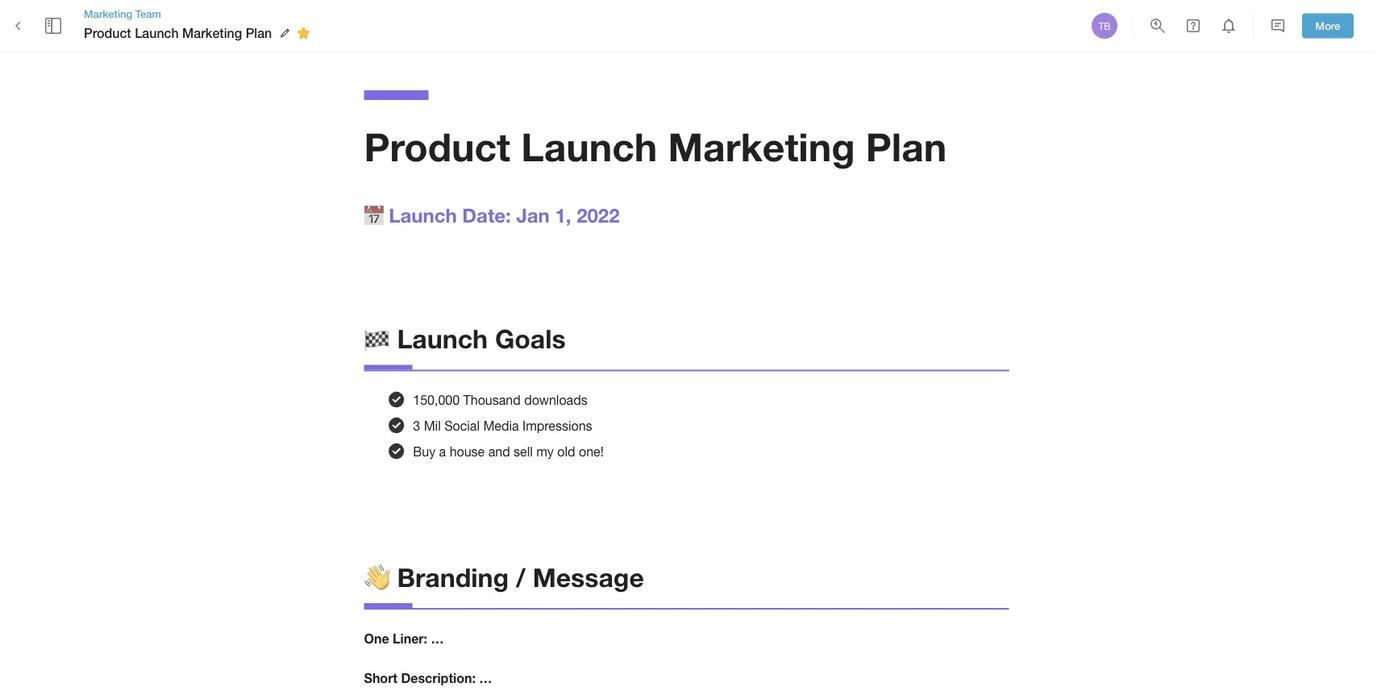 Task type: locate. For each thing, give the bounding box(es) containing it.
… right description:
[[479, 671, 492, 686]]

sell
[[514, 444, 533, 459]]

… right liner:
[[431, 631, 444, 646]]

downloads
[[524, 392, 588, 407]]

short description: …
[[364, 671, 492, 686]]

impressions
[[523, 418, 593, 433]]

plan
[[246, 25, 272, 41], [866, 123, 947, 169]]

launch down team
[[135, 25, 179, 41]]

🏁
[[364, 323, 390, 354]]

marketing
[[84, 7, 132, 20], [182, 25, 242, 41], [668, 123, 855, 169]]

date:
[[462, 203, 511, 226]]

branding
[[397, 562, 509, 592]]

0 vertical spatial product
[[84, 25, 131, 41]]

product launch marketing plan
[[84, 25, 272, 41], [364, 123, 947, 169]]

150,000 thousand downloads
[[413, 392, 588, 407]]

tb button
[[1090, 10, 1120, 41]]

0 horizontal spatial marketing
[[84, 7, 132, 20]]

more
[[1316, 19, 1341, 32]]

1 vertical spatial product launch marketing plan
[[364, 123, 947, 169]]

message
[[533, 562, 644, 592]]

0 vertical spatial …
[[431, 631, 444, 646]]

… for one liner: …
[[431, 631, 444, 646]]

0 horizontal spatial product
[[84, 25, 131, 41]]

launch up 150,000
[[397, 323, 488, 354]]

1 vertical spatial …
[[479, 671, 492, 686]]

1 horizontal spatial …
[[479, 671, 492, 686]]

1 vertical spatial marketing
[[182, 25, 242, 41]]

more button
[[1303, 13, 1354, 38]]

1,
[[555, 203, 572, 226]]

and
[[489, 444, 510, 459]]

👋
[[364, 562, 390, 592]]

launch right the 📅 at left
[[389, 203, 457, 226]]

2 vertical spatial marketing
[[668, 123, 855, 169]]

0 horizontal spatial plan
[[246, 25, 272, 41]]

0 vertical spatial marketing
[[84, 7, 132, 20]]

a
[[439, 444, 446, 459]]

0 horizontal spatial …
[[431, 631, 444, 646]]

1 vertical spatial product
[[364, 123, 511, 169]]

2 horizontal spatial marketing
[[668, 123, 855, 169]]

…
[[431, 631, 444, 646], [479, 671, 492, 686]]

1 horizontal spatial product launch marketing plan
[[364, 123, 947, 169]]

1 horizontal spatial plan
[[866, 123, 947, 169]]

product
[[84, 25, 131, 41], [364, 123, 511, 169]]

marketing team
[[84, 7, 161, 20]]

launch
[[135, 25, 179, 41], [521, 123, 658, 169], [389, 203, 457, 226], [397, 323, 488, 354]]

team
[[135, 7, 161, 20]]

buy a house and sell my old one!
[[413, 444, 604, 459]]

0 horizontal spatial product launch marketing plan
[[84, 25, 272, 41]]



Task type: describe. For each thing, give the bounding box(es) containing it.
social
[[445, 418, 480, 433]]

1 horizontal spatial marketing
[[182, 25, 242, 41]]

mil
[[424, 418, 441, 433]]

short
[[364, 671, 398, 686]]

buy
[[413, 444, 436, 459]]

2022
[[577, 203, 620, 226]]

/
[[516, 562, 526, 592]]

marketing team link
[[84, 6, 316, 21]]

old
[[558, 444, 576, 459]]

150,000
[[413, 392, 460, 407]]

remove favorite image
[[294, 23, 313, 43]]

thousand
[[463, 392, 521, 407]]

1 vertical spatial plan
[[866, 123, 947, 169]]

1 horizontal spatial product
[[364, 123, 511, 169]]

🏁 launch goals
[[364, 323, 566, 354]]

media
[[484, 418, 519, 433]]

jan
[[517, 203, 550, 226]]

goals
[[495, 323, 566, 354]]

0 vertical spatial product launch marketing plan
[[84, 25, 272, 41]]

one
[[364, 631, 389, 646]]

📅 launch date: jan 1, 2022
[[364, 203, 620, 226]]

house
[[450, 444, 485, 459]]

one!
[[579, 444, 604, 459]]

liner:
[[393, 631, 428, 646]]

📅
[[364, 203, 384, 226]]

one liner: …
[[364, 631, 444, 646]]

tb
[[1099, 20, 1111, 31]]

… for short description: …
[[479, 671, 492, 686]]

launch up 2022
[[521, 123, 658, 169]]

3
[[413, 418, 420, 433]]

3 mil social media impressions
[[413, 418, 593, 433]]

my
[[537, 444, 554, 459]]

0 vertical spatial plan
[[246, 25, 272, 41]]

👋 branding / message
[[364, 562, 644, 592]]

description:
[[401, 671, 476, 686]]



Task type: vqa. For each thing, say whether or not it's contained in the screenshot.
search templates... text box
no



